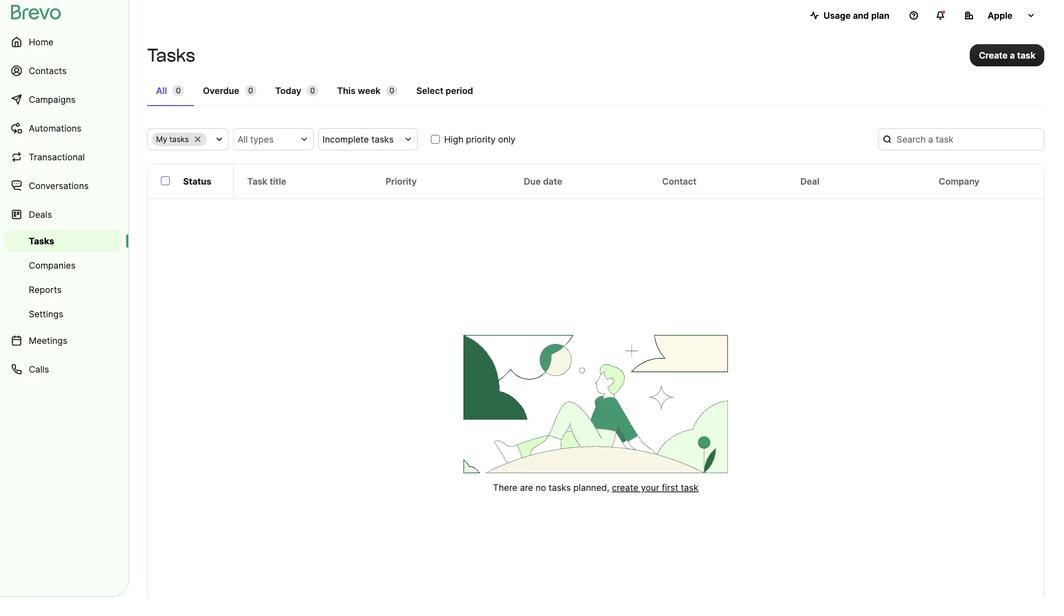 Task type: vqa. For each thing, say whether or not it's contained in the screenshot.
the Contacts
yes



Task type: describe. For each thing, give the bounding box(es) containing it.
tasks for my tasks
[[169, 135, 189, 144]]

this week
[[337, 85, 381, 96]]

deal
[[801, 176, 820, 187]]

first
[[662, 483, 678, 493]]

company
[[939, 176, 980, 187]]

contacts
[[29, 65, 67, 76]]

your
[[641, 483, 659, 493]]

reports link
[[4, 279, 122, 301]]

companies
[[29, 260, 76, 271]]

0 horizontal spatial tasks
[[29, 236, 54, 246]]

week
[[358, 85, 381, 96]]

priority
[[466, 134, 496, 145]]

incomplete tasks
[[323, 134, 394, 145]]

settings
[[29, 309, 63, 319]]

types
[[250, 134, 274, 145]]

this
[[337, 85, 356, 96]]

reports
[[29, 284, 62, 295]]

select
[[416, 85, 443, 96]]

home link
[[4, 29, 122, 55]]

contacts link
[[4, 58, 122, 84]]

apple button
[[956, 4, 1044, 27]]

select period
[[416, 85, 473, 96]]

no
[[536, 483, 546, 493]]

conversations link
[[4, 173, 122, 199]]

there
[[493, 483, 517, 493]]

due
[[524, 176, 541, 187]]

and
[[853, 10, 869, 21]]

create a task
[[979, 50, 1036, 61]]

only
[[498, 134, 516, 145]]

planned,
[[573, 483, 609, 493]]

deals
[[29, 209, 52, 220]]

automations
[[29, 123, 81, 134]]

title
[[270, 176, 286, 187]]

period
[[446, 85, 473, 96]]

Search a task search field
[[879, 128, 1044, 150]]

incomplete
[[323, 134, 369, 145]]

apple
[[988, 10, 1013, 21]]

all for all
[[156, 85, 167, 96]]

2 horizontal spatial tasks
[[549, 483, 571, 493]]

contact
[[662, 176, 696, 187]]

task
[[247, 176, 267, 187]]

meetings link
[[4, 328, 122, 354]]

today
[[275, 85, 301, 96]]

usage and plan
[[824, 10, 890, 21]]



Task type: locate. For each thing, give the bounding box(es) containing it.
3 0 from the left
[[310, 86, 315, 95]]

due date
[[524, 176, 562, 187]]

calls
[[29, 364, 49, 375]]

1 horizontal spatial tasks
[[371, 134, 394, 145]]

2 0 from the left
[[248, 86, 253, 95]]

tasks link
[[4, 230, 122, 252]]

1 0 from the left
[[176, 86, 181, 95]]

transactional
[[29, 152, 85, 162]]

high
[[444, 134, 464, 145]]

deals link
[[4, 201, 122, 228]]

select period link
[[408, 80, 482, 105]]

0 for today
[[310, 86, 315, 95]]

all inside tab list
[[156, 85, 167, 96]]

4 0 from the left
[[389, 86, 394, 95]]

0 horizontal spatial tasks
[[169, 135, 189, 144]]

tasks inside "popup button"
[[371, 134, 394, 145]]

create your first task link
[[612, 483, 699, 493]]

status
[[183, 176, 211, 187]]

1 vertical spatial task
[[681, 483, 699, 493]]

0 left overdue
[[176, 86, 181, 95]]

1 horizontal spatial task
[[1017, 50, 1036, 61]]

0
[[176, 86, 181, 95], [248, 86, 253, 95], [310, 86, 315, 95], [389, 86, 394, 95]]

incomplete tasks button
[[318, 128, 418, 150]]

high priority only
[[444, 134, 516, 145]]

companies link
[[4, 254, 122, 277]]

calls link
[[4, 356, 122, 383]]

0 vertical spatial all
[[156, 85, 167, 96]]

tab list containing all
[[147, 80, 1044, 106]]

0 for this week
[[389, 86, 394, 95]]

transactional link
[[4, 144, 122, 170]]

my tasks
[[156, 135, 189, 144]]

tasks inside popup button
[[169, 135, 189, 144]]

there are no tasks planned, create your first task
[[493, 483, 699, 493]]

0 right today
[[310, 86, 315, 95]]

0 right overdue
[[248, 86, 253, 95]]

1 vertical spatial tasks
[[29, 236, 54, 246]]

create a task button
[[970, 44, 1044, 66]]

0 vertical spatial tasks
[[147, 45, 195, 66]]

1 horizontal spatial tasks
[[147, 45, 195, 66]]

campaigns link
[[4, 86, 122, 113]]

tasks right "no"
[[549, 483, 571, 493]]

task
[[1017, 50, 1036, 61], [681, 483, 699, 493]]

home
[[29, 37, 53, 47]]

create
[[979, 50, 1008, 61]]

automations link
[[4, 115, 122, 142]]

all for all types
[[238, 134, 248, 145]]

tasks right 'incomplete'
[[371, 134, 394, 145]]

campaigns
[[29, 94, 76, 105]]

are
[[520, 483, 533, 493]]

a
[[1010, 50, 1015, 61]]

0 for all
[[176, 86, 181, 95]]

all types
[[238, 134, 274, 145]]

task right first on the bottom
[[681, 483, 699, 493]]

1 vertical spatial all
[[238, 134, 248, 145]]

task right a
[[1017, 50, 1036, 61]]

conversations
[[29, 180, 89, 191]]

usage
[[824, 10, 851, 21]]

overdue
[[203, 85, 239, 96]]

my tasks button
[[147, 128, 229, 150]]

all
[[156, 85, 167, 96], [238, 134, 248, 145]]

all up my
[[156, 85, 167, 96]]

usage and plan button
[[801, 4, 898, 27]]

my
[[156, 135, 167, 144]]

meetings
[[29, 335, 67, 346]]

task inside create a task button
[[1017, 50, 1036, 61]]

tasks
[[147, 45, 195, 66], [29, 236, 54, 246]]

0 horizontal spatial all
[[156, 85, 167, 96]]

tasks right my
[[169, 135, 189, 144]]

0 horizontal spatial task
[[681, 483, 699, 493]]

0 vertical spatial task
[[1017, 50, 1036, 61]]

plan
[[871, 10, 890, 21]]

all inside popup button
[[238, 134, 248, 145]]

0 right week at the top of page
[[389, 86, 394, 95]]

settings link
[[4, 303, 122, 325]]

tasks for incomplete tasks
[[371, 134, 394, 145]]

priority
[[386, 176, 417, 187]]

0 for overdue
[[248, 86, 253, 95]]

create
[[612, 483, 638, 493]]

task title
[[247, 176, 286, 187]]

1 horizontal spatial all
[[238, 134, 248, 145]]

all types button
[[233, 128, 314, 150]]

tasks
[[371, 134, 394, 145], [169, 135, 189, 144], [549, 483, 571, 493]]

all left the types
[[238, 134, 248, 145]]

date
[[543, 176, 562, 187]]

tab list
[[147, 80, 1044, 106]]



